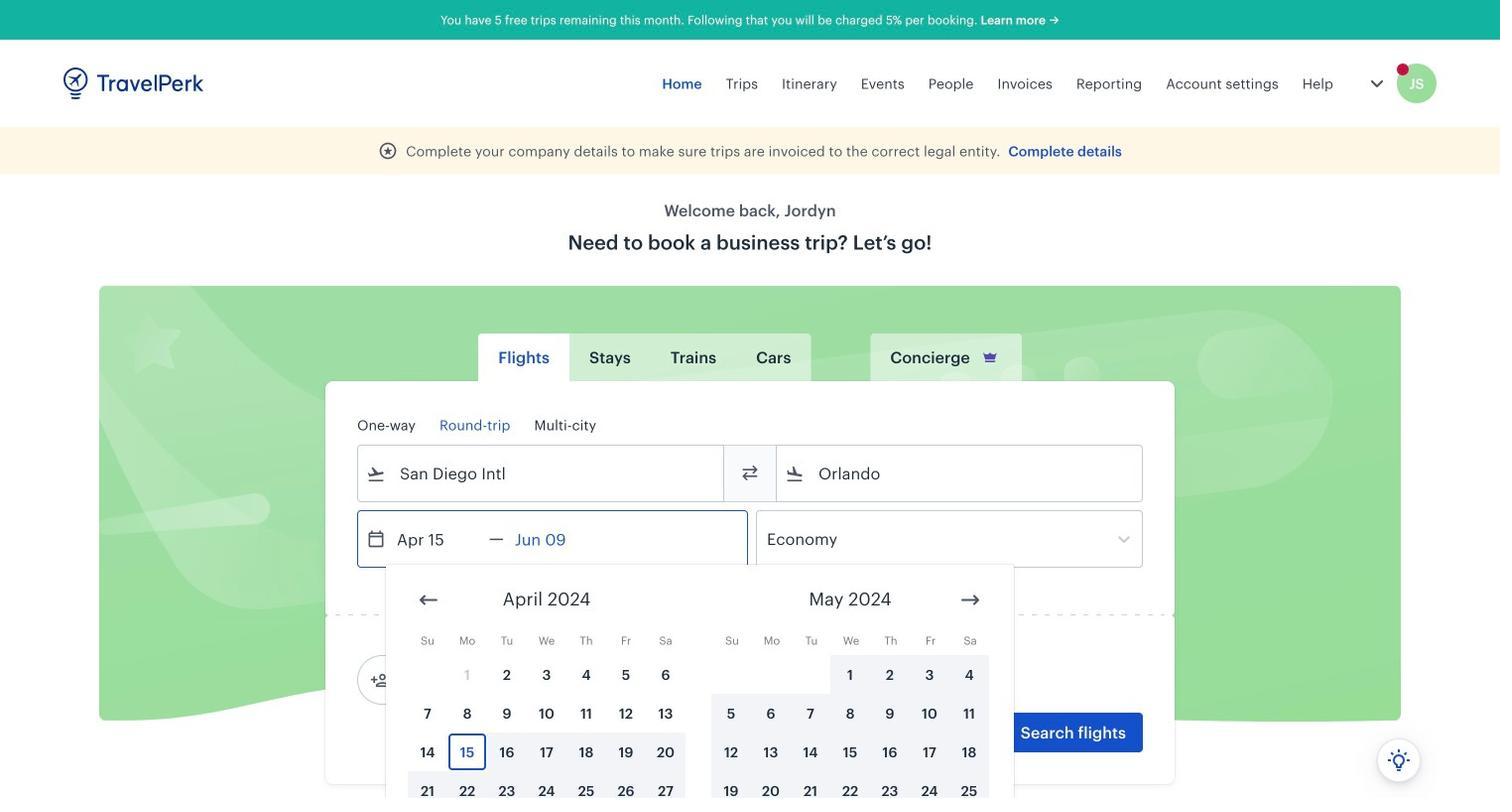 Task type: locate. For each thing, give the bounding box(es) containing it.
selected. friday, may 3, 2024 image
[[911, 656, 949, 693]]

move forward to switch to the next month. image
[[959, 588, 983, 612]]

selected. saturday, may 18, 2024 image
[[951, 733, 989, 770]]

Add first traveler search field
[[390, 664, 597, 696]]

selected. saturday, may 25, 2024 image
[[951, 772, 989, 798]]

To search field
[[805, 458, 1117, 489]]

move backward to switch to the previous month. image
[[417, 588, 441, 612]]

calendar application
[[386, 565, 1501, 798]]

selected. saturday, may 4, 2024 image
[[951, 656, 989, 693]]

selected. friday, may 24, 2024 image
[[911, 772, 949, 798]]



Task type: describe. For each thing, give the bounding box(es) containing it.
Return text field
[[504, 511, 607, 567]]

Depart text field
[[386, 511, 489, 567]]

selected. friday, may 17, 2024 image
[[911, 733, 949, 770]]

selected. friday, may 10, 2024 image
[[911, 695, 949, 732]]

From search field
[[386, 458, 698, 489]]

selected. saturday, may 11, 2024 image
[[951, 695, 989, 732]]



